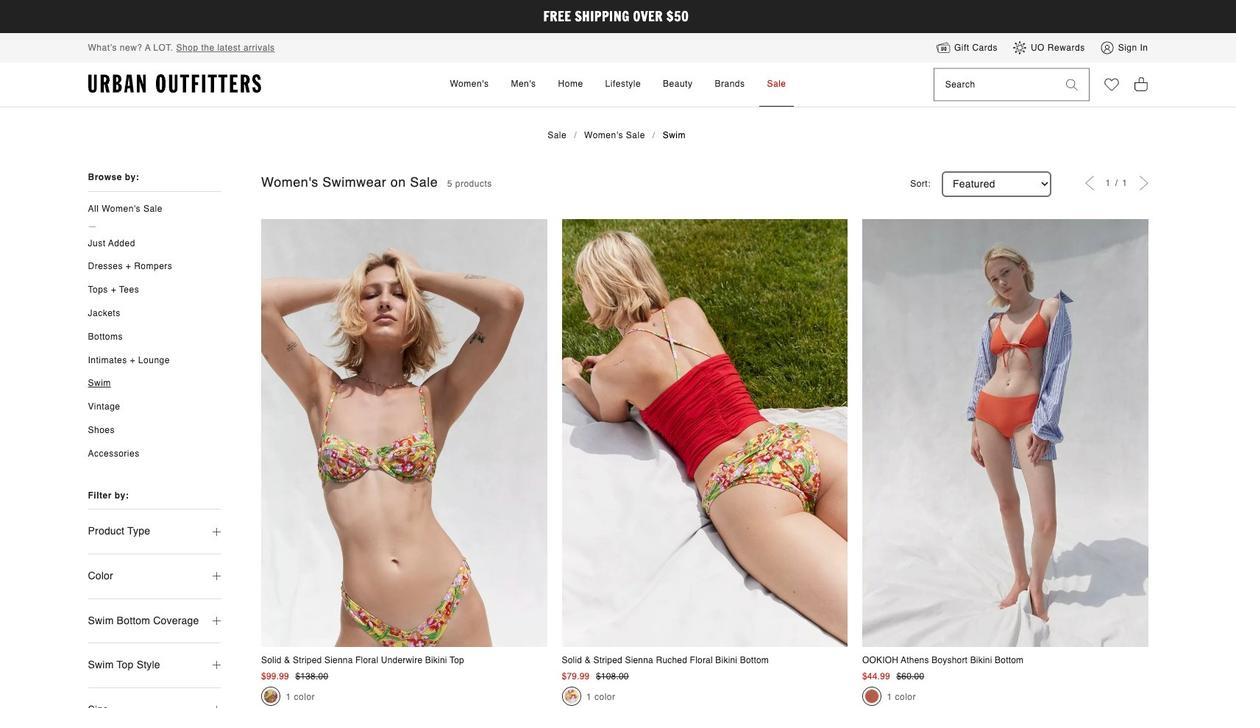 Task type: locate. For each thing, give the bounding box(es) containing it.
floral print image down the sale price: $79.99 element
[[564, 689, 579, 704]]

None search field
[[934, 69, 1055, 101]]

my shopping bag image
[[1133, 76, 1148, 92]]

urban outfitters image
[[88, 74, 261, 94]]

sale price: $99.99 element
[[261, 672, 289, 682]]

floral print image for the sale price: $79.99 element
[[564, 689, 579, 704]]

0 horizontal spatial floral print image
[[263, 689, 278, 704]]

1 floral print image from the left
[[263, 689, 278, 704]]

floral print image down sale price: $99.99 element
[[263, 689, 278, 704]]

main navigation element
[[317, 63, 919, 107]]

1 horizontal spatial floral print image
[[564, 689, 579, 704]]

solid & striped sienna floral underwire bikini top image
[[261, 219, 547, 648]]

ookioh athens boyshort bikini bottom image
[[862, 219, 1148, 648]]

search image
[[1066, 79, 1078, 91]]

floral print image
[[263, 689, 278, 704], [564, 689, 579, 704]]

2 floral print image from the left
[[564, 689, 579, 704]]

Search text field
[[934, 69, 1055, 101]]



Task type: describe. For each thing, give the bounding box(es) containing it.
femme sport image
[[865, 689, 879, 704]]

sale price: $79.99 element
[[562, 672, 590, 682]]

original price: $138.00 element
[[295, 672, 328, 682]]

floral print image for sale price: $99.99 element
[[263, 689, 278, 704]]

sale price: $44.99 element
[[862, 672, 890, 682]]

original price: $60.00 element
[[897, 672, 924, 682]]

solid & striped sienna ruched floral bikini bottom image
[[562, 219, 848, 648]]

favorites image
[[1104, 77, 1119, 92]]

original price: $108.00 element
[[596, 672, 629, 682]]



Task type: vqa. For each thing, say whether or not it's contained in the screenshot.
White icon Charcoal icon's SWEATSHIRT
no



